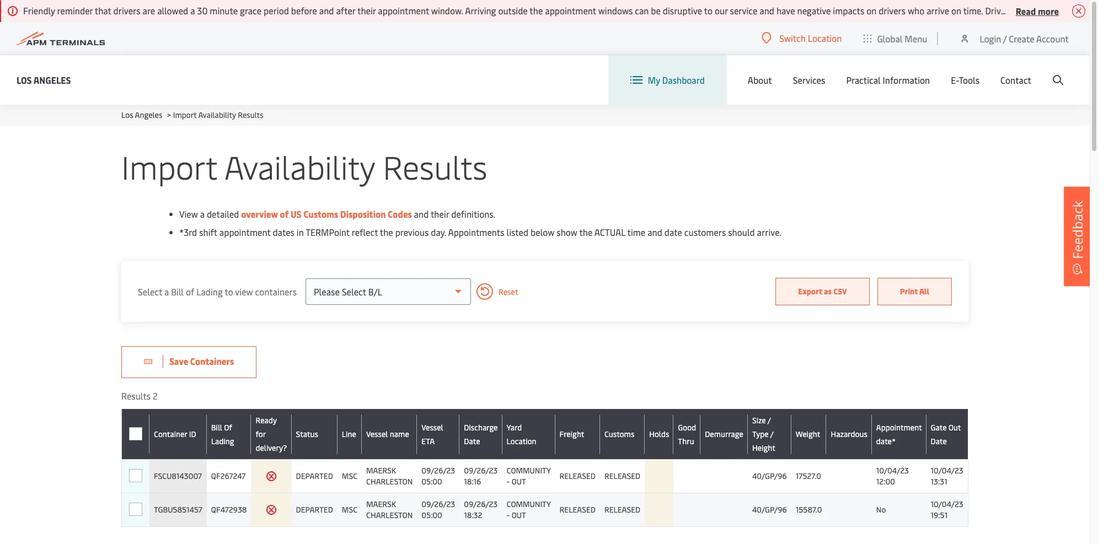 Task type: vqa. For each thing, say whether or not it's contained in the screenshot.
Terms link
no



Task type: locate. For each thing, give the bounding box(es) containing it.
a right select
[[164, 285, 169, 298]]

None checkbox
[[129, 428, 142, 441], [129, 470, 142, 483], [129, 504, 142, 517], [129, 428, 142, 441], [129, 470, 142, 483], [129, 504, 142, 517]]

community - out down yard location
[[507, 466, 551, 487]]

10/04/23 up 19:51
[[931, 499, 963, 510]]

out
[[512, 477, 526, 487], [512, 510, 526, 521]]

listed
[[507, 226, 528, 238]]

contact
[[1001, 74, 1031, 86]]

1 40/gp/96 from the top
[[752, 471, 787, 482]]

0 vertical spatial los angeles link
[[17, 73, 71, 87]]

1 horizontal spatial los
[[121, 110, 133, 120]]

drivers left who at right top
[[879, 4, 906, 17]]

1 arrive from the left
[[927, 4, 949, 17]]

community - out right the 09/26/23 18:32
[[507, 499, 551, 521]]

1 vertical spatial community
[[507, 499, 551, 510]]

arrive
[[927, 4, 949, 17], [1034, 4, 1056, 17]]

import right >
[[173, 110, 197, 120]]

1 vertical spatial out
[[512, 510, 526, 521]]

2 charleston from the top
[[366, 510, 413, 521]]

10/04/23 for 19:51
[[931, 499, 963, 510]]

09/26/23 up 18:16
[[464, 466, 498, 476]]

1 vertical spatial msc
[[342, 505, 357, 515]]

vessel up eta
[[422, 422, 443, 433]]

angeles
[[33, 74, 71, 86], [135, 110, 162, 120]]

their right after
[[357, 4, 376, 17]]

1 vertical spatial maersk
[[366, 499, 396, 510]]

/ right size
[[768, 415, 771, 426]]

0 horizontal spatial vessel
[[366, 429, 388, 440]]

1 maersk from the top
[[366, 466, 396, 476]]

0 vertical spatial departed
[[296, 471, 333, 482]]

40/gp/96 left 15587.0
[[752, 505, 787, 515]]

0 vertical spatial availability
[[198, 110, 236, 120]]

msc for qf472938
[[342, 505, 357, 515]]

0 vertical spatial /
[[1003, 32, 1007, 44]]

0 horizontal spatial arrive
[[927, 4, 949, 17]]

09/26/23 05:00
[[422, 466, 455, 487], [422, 499, 455, 521]]

1 vertical spatial location
[[507, 436, 536, 446]]

0 horizontal spatial of
[[186, 285, 194, 298]]

- right 09/26/23 18:16
[[507, 477, 510, 487]]

1 vertical spatial community - out
[[507, 499, 551, 521]]

name
[[390, 429, 409, 440]]

charleston for 09/26/23 18:16
[[366, 477, 413, 487]]

1 vertical spatial los angeles link
[[121, 110, 162, 120]]

2 community from the top
[[507, 499, 551, 510]]

los
[[17, 74, 32, 86], [121, 110, 133, 120]]

2 vertical spatial a
[[164, 285, 169, 298]]

a for bill
[[164, 285, 169, 298]]

05:00 for 09/26/23 18:16
[[422, 477, 442, 487]]

10/04/23 up 12:00
[[876, 466, 909, 476]]

availability up us
[[224, 145, 375, 188]]

2 05:00 from the top
[[422, 510, 442, 521]]

None checkbox
[[129, 428, 142, 441], [129, 469, 142, 483], [129, 503, 142, 516], [129, 428, 142, 441], [129, 469, 142, 483], [129, 503, 142, 516]]

10/04/23 19:51
[[931, 499, 963, 521]]

out right the 09/26/23 18:32
[[512, 510, 526, 521]]

1 vertical spatial angeles
[[135, 110, 162, 120]]

0 vertical spatial location
[[808, 32, 842, 44]]

1 horizontal spatial vessel
[[422, 422, 443, 433]]

services
[[793, 74, 825, 86]]

- right the 09/26/23 18:32
[[507, 510, 510, 521]]

their
[[357, 4, 376, 17], [431, 208, 449, 220]]

2 msc from the top
[[342, 505, 357, 515]]

1 community from the top
[[507, 466, 551, 476]]

in
[[297, 226, 304, 238]]

0 horizontal spatial a
[[164, 285, 169, 298]]

below
[[531, 226, 555, 238]]

0 vertical spatial los
[[17, 74, 32, 86]]

1 vertical spatial lading
[[211, 436, 234, 446]]

bill
[[171, 285, 184, 298], [211, 422, 222, 433]]

los angeles
[[17, 74, 71, 86]]

0 vertical spatial -
[[507, 477, 510, 487]]

/ right type on the bottom of page
[[770, 429, 774, 440]]

0 horizontal spatial on
[[867, 4, 877, 17]]

1 horizontal spatial date
[[931, 436, 947, 446]]

0 vertical spatial customs
[[303, 208, 338, 220]]

1 vertical spatial to
[[225, 285, 233, 298]]

appointment down overview
[[219, 226, 271, 238]]

09/26/23 18:32
[[464, 499, 498, 521]]

reflect
[[352, 226, 378, 238]]

bill of lading
[[211, 422, 234, 446]]

dates
[[273, 226, 295, 238]]

outside right arriving
[[498, 4, 528, 17]]

1 community - out from the top
[[507, 466, 551, 487]]

2 40/gp/96 from the top
[[752, 505, 787, 515]]

can
[[635, 4, 649, 17]]

good
[[678, 422, 696, 433]]

have
[[777, 4, 795, 17]]

reset button
[[471, 284, 518, 300]]

container
[[154, 429, 187, 440]]

05:00 left 18:16
[[422, 477, 442, 487]]

view a detailed overview of us customs disposition codes and their definitions.
[[179, 208, 495, 220]]

lading left view
[[196, 285, 223, 298]]

1 vertical spatial maersk charleston
[[366, 499, 413, 521]]

customs up 'termpoint'
[[303, 208, 338, 220]]

2 out from the top
[[512, 510, 526, 521]]

lading
[[196, 285, 223, 298], [211, 436, 234, 446]]

1 05:00 from the top
[[422, 477, 442, 487]]

0 vertical spatial out
[[512, 477, 526, 487]]

drivers
[[113, 4, 140, 17], [879, 4, 906, 17]]

1 horizontal spatial angeles
[[135, 110, 162, 120]]

19:51
[[931, 510, 948, 521]]

the
[[530, 4, 543, 17], [380, 226, 393, 238], [579, 226, 593, 238]]

fscu8143007
[[154, 471, 202, 482]]

appointment
[[378, 4, 429, 17], [545, 4, 596, 17], [219, 226, 271, 238]]

30
[[197, 4, 208, 17]]

0 vertical spatial msc
[[342, 471, 357, 482]]

1 departed from the top
[[296, 471, 333, 482]]

40/gp/96 down height
[[752, 471, 787, 482]]

arrive right who at right top
[[927, 4, 949, 17]]

09/26/23 05:00 for 18:16
[[422, 466, 455, 487]]

that right reminder
[[95, 4, 111, 17]]

us
[[291, 208, 301, 220]]

a left '30'
[[190, 4, 195, 17]]

availability
[[198, 110, 236, 120], [224, 145, 375, 188]]

community - out for 09/26/23 18:32
[[507, 499, 551, 521]]

msc for qf267247
[[342, 471, 357, 482]]

0 horizontal spatial angeles
[[33, 74, 71, 86]]

thru
[[678, 436, 694, 446]]

0 vertical spatial to
[[704, 4, 713, 17]]

1 charleston from the top
[[366, 477, 413, 487]]

0 horizontal spatial los angeles link
[[17, 73, 71, 87]]

select
[[138, 285, 162, 298]]

0 horizontal spatial outside
[[498, 4, 528, 17]]

0 vertical spatial community - out
[[507, 466, 551, 487]]

0 horizontal spatial that
[[95, 4, 111, 17]]

community for 09/26/23 18:16
[[507, 466, 551, 476]]

0 horizontal spatial to
[[225, 285, 233, 298]]

0 horizontal spatial date
[[464, 436, 480, 446]]

los angeles > import availability results
[[121, 110, 263, 120]]

0 vertical spatial maersk charleston
[[366, 466, 413, 487]]

community - out for 09/26/23 18:16
[[507, 466, 551, 487]]

10/04/23 up 13:31
[[931, 466, 963, 476]]

- for 09/26/23 18:16
[[507, 477, 510, 487]]

2 maersk from the top
[[366, 499, 396, 510]]

import availability results
[[121, 145, 487, 188]]

bill right select
[[171, 285, 184, 298]]

location down yard
[[507, 436, 536, 446]]

charleston for 09/26/23 18:32
[[366, 510, 413, 521]]

vessel for eta
[[422, 422, 443, 433]]

vessel
[[422, 422, 443, 433], [366, 429, 388, 440]]

0 vertical spatial their
[[357, 4, 376, 17]]

appointment date*
[[876, 422, 922, 446]]

vessel left name
[[366, 429, 388, 440]]

definitions.
[[451, 208, 495, 220]]

impacts
[[833, 4, 864, 17]]

outside left th
[[1058, 4, 1088, 17]]

id
[[189, 429, 196, 440]]

csv
[[833, 286, 847, 297]]

2 arrive from the left
[[1034, 4, 1056, 17]]

1 that from the left
[[95, 4, 111, 17]]

1 vertical spatial of
[[186, 285, 194, 298]]

0 vertical spatial import
[[173, 110, 197, 120]]

a right view
[[200, 208, 205, 220]]

2 departed from the top
[[296, 505, 333, 515]]

0 vertical spatial community
[[507, 466, 551, 476]]

not ready image
[[266, 505, 277, 516]]

dashboard
[[662, 74, 705, 86]]

create
[[1009, 32, 1035, 44]]

results 2
[[121, 390, 158, 402]]

0 vertical spatial a
[[190, 4, 195, 17]]

departed down status on the bottom left
[[296, 471, 333, 482]]

1 horizontal spatial arrive
[[1034, 4, 1056, 17]]

1 vertical spatial 05:00
[[422, 510, 442, 521]]

0 vertical spatial 09/26/23 05:00
[[422, 466, 455, 487]]

to
[[704, 4, 713, 17], [225, 285, 233, 298]]

1 horizontal spatial a
[[190, 4, 195, 17]]

of left us
[[280, 208, 289, 220]]

of right select
[[186, 285, 194, 298]]

vessel eta
[[422, 422, 443, 446]]

minute
[[210, 4, 238, 17]]

0 horizontal spatial drivers
[[113, 4, 140, 17]]

1 vertical spatial 40/gp/96
[[752, 505, 787, 515]]

arrive up account
[[1034, 4, 1056, 17]]

on left the time.
[[951, 4, 961, 17]]

1 horizontal spatial outside
[[1058, 4, 1088, 17]]

out right 09/26/23 18:16
[[512, 477, 526, 487]]

and up previous
[[414, 208, 429, 220]]

1 vertical spatial -
[[507, 510, 510, 521]]

1 - from the top
[[507, 477, 510, 487]]

1 vertical spatial departed
[[296, 505, 333, 515]]

appointment left windows
[[545, 4, 596, 17]]

09/26/23 05:00 left 18:32
[[422, 499, 455, 521]]

1 out from the top
[[512, 477, 526, 487]]

yard location
[[507, 422, 536, 446]]

2 09/26/23 05:00 from the top
[[422, 499, 455, 521]]

1 vertical spatial bill
[[211, 422, 222, 433]]

login / create account link
[[959, 22, 1069, 55]]

0 vertical spatial results
[[238, 110, 263, 120]]

results
[[238, 110, 263, 120], [383, 145, 487, 188], [121, 390, 151, 402]]

appointment left window.
[[378, 4, 429, 17]]

drivers left are
[[113, 4, 140, 17]]

2 - from the top
[[507, 510, 510, 521]]

10/04/23 for 13:31
[[931, 466, 963, 476]]

0 vertical spatial of
[[280, 208, 289, 220]]

los for los angeles > import availability results
[[121, 110, 133, 120]]

msc
[[342, 471, 357, 482], [342, 505, 357, 515]]

0 vertical spatial 05:00
[[422, 477, 442, 487]]

05:00 left 18:32
[[422, 510, 442, 521]]

date inside the gate out date
[[931, 436, 947, 446]]

all
[[919, 286, 929, 297]]

departed right not ready icon
[[296, 505, 333, 515]]

should
[[728, 226, 755, 238]]

2 maersk charleston from the top
[[366, 499, 413, 521]]

2 horizontal spatial results
[[383, 145, 487, 188]]

1 vertical spatial availability
[[224, 145, 375, 188]]

0 horizontal spatial results
[[121, 390, 151, 402]]

to left view
[[225, 285, 233, 298]]

appointment
[[876, 422, 922, 433]]

negative
[[797, 4, 831, 17]]

hazardous
[[831, 429, 868, 440]]

1 drivers from the left
[[113, 4, 140, 17]]

0 horizontal spatial their
[[357, 4, 376, 17]]

0 horizontal spatial los
[[17, 74, 32, 86]]

1 09/26/23 05:00 from the top
[[422, 466, 455, 487]]

0 horizontal spatial the
[[380, 226, 393, 238]]

their up day.
[[431, 208, 449, 220]]

2 outside from the left
[[1058, 4, 1088, 17]]

my dashboard
[[648, 74, 705, 86]]

0 horizontal spatial bill
[[171, 285, 184, 298]]

40/gp/96 for 15587.0
[[752, 505, 787, 515]]

on
[[867, 4, 877, 17], [951, 4, 961, 17]]

2 that from the left
[[1015, 4, 1032, 17]]

location down negative in the right top of the page
[[808, 32, 842, 44]]

a
[[190, 4, 195, 17], [200, 208, 205, 220], [164, 285, 169, 298]]

09/26/23 05:00 left 18:16
[[422, 466, 455, 487]]

1 date from the left
[[464, 436, 480, 446]]

1 vertical spatial customs
[[604, 429, 634, 440]]

0 vertical spatial charleston
[[366, 477, 413, 487]]

out for 09/26/23 18:32
[[512, 510, 526, 521]]

10/04/23
[[876, 466, 909, 476], [931, 466, 963, 476], [931, 499, 963, 510]]

date
[[464, 436, 480, 446], [931, 436, 947, 446]]

that right drivers
[[1015, 4, 1032, 17]]

1 vertical spatial /
[[768, 415, 771, 426]]

2 horizontal spatial a
[[200, 208, 205, 220]]

1 maersk charleston from the top
[[366, 466, 413, 487]]

bill left of
[[211, 422, 222, 433]]

view
[[235, 285, 253, 298]]

save
[[169, 355, 188, 367]]

1 vertical spatial their
[[431, 208, 449, 220]]

e-tools
[[951, 74, 980, 86]]

outside
[[498, 4, 528, 17], [1058, 4, 1088, 17]]

day.
[[431, 226, 446, 238]]

1 horizontal spatial bill
[[211, 422, 222, 433]]

to left the our on the right top of page
[[704, 4, 713, 17]]

switch
[[779, 32, 806, 44]]

1 msc from the top
[[342, 471, 357, 482]]

0 horizontal spatial location
[[507, 436, 536, 446]]

that
[[95, 4, 111, 17], [1015, 4, 1032, 17]]

1 vertical spatial los
[[121, 110, 133, 120]]

maersk
[[366, 466, 396, 476], [366, 499, 396, 510]]

grace
[[240, 4, 262, 17]]

0 vertical spatial angeles
[[33, 74, 71, 86]]

1 vertical spatial 09/26/23 05:00
[[422, 499, 455, 521]]

1 horizontal spatial the
[[530, 4, 543, 17]]

termpoint
[[306, 226, 350, 238]]

0 vertical spatial 40/gp/96
[[752, 471, 787, 482]]

lading down of
[[211, 436, 234, 446]]

0 vertical spatial maersk
[[366, 466, 396, 476]]

1 horizontal spatial location
[[808, 32, 842, 44]]

1 outside from the left
[[498, 4, 528, 17]]

date down gate on the right bottom of the page
[[931, 436, 947, 446]]

feedback button
[[1064, 187, 1092, 286]]

import down >
[[121, 145, 217, 188]]

on right the impacts
[[867, 4, 877, 17]]

location for yard
[[507, 436, 536, 446]]

2 date from the left
[[931, 436, 947, 446]]

1 horizontal spatial that
[[1015, 4, 1032, 17]]

date down discharge
[[464, 436, 480, 446]]

of
[[280, 208, 289, 220], [186, 285, 194, 298]]

/ right login
[[1003, 32, 1007, 44]]

1 horizontal spatial on
[[951, 4, 961, 17]]

holds
[[649, 429, 669, 440]]

1 vertical spatial charleston
[[366, 510, 413, 521]]

2 community - out from the top
[[507, 499, 551, 521]]

time.
[[963, 4, 983, 17]]

community down yard location
[[507, 466, 551, 476]]

0 vertical spatial bill
[[171, 285, 184, 298]]

and left after
[[319, 4, 334, 17]]

customs left holds
[[604, 429, 634, 440]]

login
[[980, 32, 1001, 44]]

1 vertical spatial a
[[200, 208, 205, 220]]

community right the 09/26/23 18:32
[[507, 499, 551, 510]]

size
[[752, 415, 766, 426]]

availability right >
[[198, 110, 236, 120]]



Task type: describe. For each thing, give the bounding box(es) containing it.
out for 09/26/23 18:16
[[512, 477, 526, 487]]

2 drivers from the left
[[879, 4, 906, 17]]

18:16
[[464, 477, 481, 487]]

feedback
[[1068, 200, 1087, 259]]

codes
[[388, 208, 412, 220]]

1 horizontal spatial to
[[704, 4, 713, 17]]

of
[[224, 422, 232, 433]]

period
[[264, 4, 289, 17]]

e-
[[951, 74, 959, 86]]

containers
[[190, 355, 234, 367]]

tools
[[959, 74, 980, 86]]

1 vertical spatial import
[[121, 145, 217, 188]]

allowed
[[157, 4, 188, 17]]

export as csv button
[[776, 278, 870, 306]]

discharge
[[464, 422, 498, 433]]

my
[[648, 74, 660, 86]]

date inside discharge date
[[464, 436, 480, 446]]

who
[[908, 4, 925, 17]]

date*
[[876, 436, 896, 446]]

angeles for los angeles
[[33, 74, 71, 86]]

10/04/23 for 12:00
[[876, 466, 909, 476]]

time
[[627, 226, 645, 238]]

vessel name
[[366, 429, 409, 440]]

0 horizontal spatial appointment
[[219, 226, 271, 238]]

0 vertical spatial lading
[[196, 285, 223, 298]]

export as csv
[[798, 286, 847, 297]]

a for detailed
[[200, 208, 205, 220]]

height
[[752, 443, 775, 453]]

global menu button
[[853, 22, 938, 55]]

09/26/23 18:16
[[464, 466, 498, 487]]

print all
[[900, 286, 929, 297]]

departed for qf472938
[[296, 505, 333, 515]]

friendly
[[23, 4, 55, 17]]

eta
[[422, 436, 435, 446]]

export
[[798, 286, 822, 297]]

ready for delivery?
[[256, 415, 287, 453]]

read more
[[1016, 5, 1059, 17]]

>
[[167, 110, 171, 120]]

after
[[336, 4, 355, 17]]

2 vertical spatial results
[[121, 390, 151, 402]]

1 horizontal spatial their
[[431, 208, 449, 220]]

tgbu5851457
[[154, 505, 202, 515]]

status
[[296, 429, 318, 440]]

maersk for 09/26/23 18:16
[[366, 466, 396, 476]]

0 horizontal spatial customs
[[303, 208, 338, 220]]

/ for login
[[1003, 32, 1007, 44]]

1 horizontal spatial customs
[[604, 429, 634, 440]]

demurrage
[[705, 429, 743, 440]]

as
[[824, 286, 832, 297]]

1 horizontal spatial los angeles link
[[121, 110, 162, 120]]

global
[[877, 32, 903, 44]]

disposition
[[340, 208, 386, 220]]

shift
[[199, 226, 217, 238]]

12:00
[[876, 477, 895, 487]]

1 horizontal spatial results
[[238, 110, 263, 120]]

containers
[[255, 285, 297, 298]]

location for switch
[[808, 32, 842, 44]]

maersk charleston for 18:32
[[366, 499, 413, 521]]

maersk for 09/26/23 18:32
[[366, 499, 396, 510]]

10/04/23 13:31
[[931, 466, 963, 487]]

about
[[748, 74, 772, 86]]

gate out date
[[931, 422, 961, 446]]

40/gp/96 for 17527.0
[[752, 471, 787, 482]]

- for 09/26/23 18:32
[[507, 510, 510, 521]]

container id
[[154, 429, 196, 440]]

*3rd shift appointment dates in termpoint reflect the previous day. appointments listed below show the actual time and date customers should arrive.
[[179, 226, 782, 238]]

customers
[[684, 226, 726, 238]]

print
[[900, 286, 918, 297]]

departed for qf267247
[[296, 471, 333, 482]]

05:00 for 09/26/23 18:32
[[422, 510, 442, 521]]

2 horizontal spatial the
[[579, 226, 593, 238]]

our
[[715, 4, 728, 17]]

2
[[153, 390, 158, 402]]

*3rd
[[179, 226, 197, 238]]

be
[[651, 4, 661, 17]]

09/26/23 down eta
[[422, 466, 455, 476]]

vessel for name
[[366, 429, 388, 440]]

line
[[342, 429, 356, 440]]

appointments
[[448, 226, 504, 238]]

maersk charleston for 18:16
[[366, 466, 413, 487]]

login / create account
[[980, 32, 1069, 44]]

2 horizontal spatial appointment
[[545, 4, 596, 17]]

bill inside bill of lading
[[211, 422, 222, 433]]

freight
[[560, 429, 584, 440]]

2 vertical spatial /
[[770, 429, 774, 440]]

09/26/23 left the 09/26/23 18:32
[[422, 499, 455, 510]]

/ for size
[[768, 415, 771, 426]]

reminder
[[57, 4, 93, 17]]

delivery?
[[256, 443, 287, 453]]

and left the have
[[760, 4, 774, 17]]

1 horizontal spatial appointment
[[378, 4, 429, 17]]

drivers
[[985, 4, 1013, 17]]

yard
[[507, 422, 522, 433]]

weight
[[796, 429, 820, 440]]

angeles for los angeles > import availability results
[[135, 110, 162, 120]]

09/26/23 up 18:32
[[464, 499, 498, 510]]

qf267247
[[211, 471, 246, 482]]

1 horizontal spatial of
[[280, 208, 289, 220]]

10/04/23 12:00
[[876, 466, 909, 487]]

community for 09/26/23 18:32
[[507, 499, 551, 510]]

previous
[[395, 226, 429, 238]]

information
[[883, 74, 930, 86]]

save containers button
[[121, 346, 257, 378]]

not ready image
[[266, 471, 277, 482]]

09/26/23 05:00 for 18:32
[[422, 499, 455, 521]]

close alert image
[[1072, 4, 1085, 18]]

good thru
[[678, 422, 696, 446]]

18:32
[[464, 510, 482, 521]]

practical information
[[846, 74, 930, 86]]

actual
[[595, 226, 625, 238]]

about button
[[748, 55, 772, 105]]

global menu
[[877, 32, 927, 44]]

no
[[876, 505, 886, 515]]

contact button
[[1001, 55, 1031, 105]]

ready
[[256, 415, 277, 426]]

switch location button
[[762, 32, 842, 44]]

for
[[256, 429, 266, 440]]

1 vertical spatial results
[[383, 145, 487, 188]]

practical
[[846, 74, 881, 86]]

2 on from the left
[[951, 4, 961, 17]]

account
[[1036, 32, 1069, 44]]

my dashboard button
[[630, 55, 705, 105]]

more
[[1038, 5, 1059, 17]]

and left date
[[648, 226, 662, 238]]

los for los angeles
[[17, 74, 32, 86]]

select a bill of lading to view containers
[[138, 285, 297, 298]]

1 on from the left
[[867, 4, 877, 17]]



